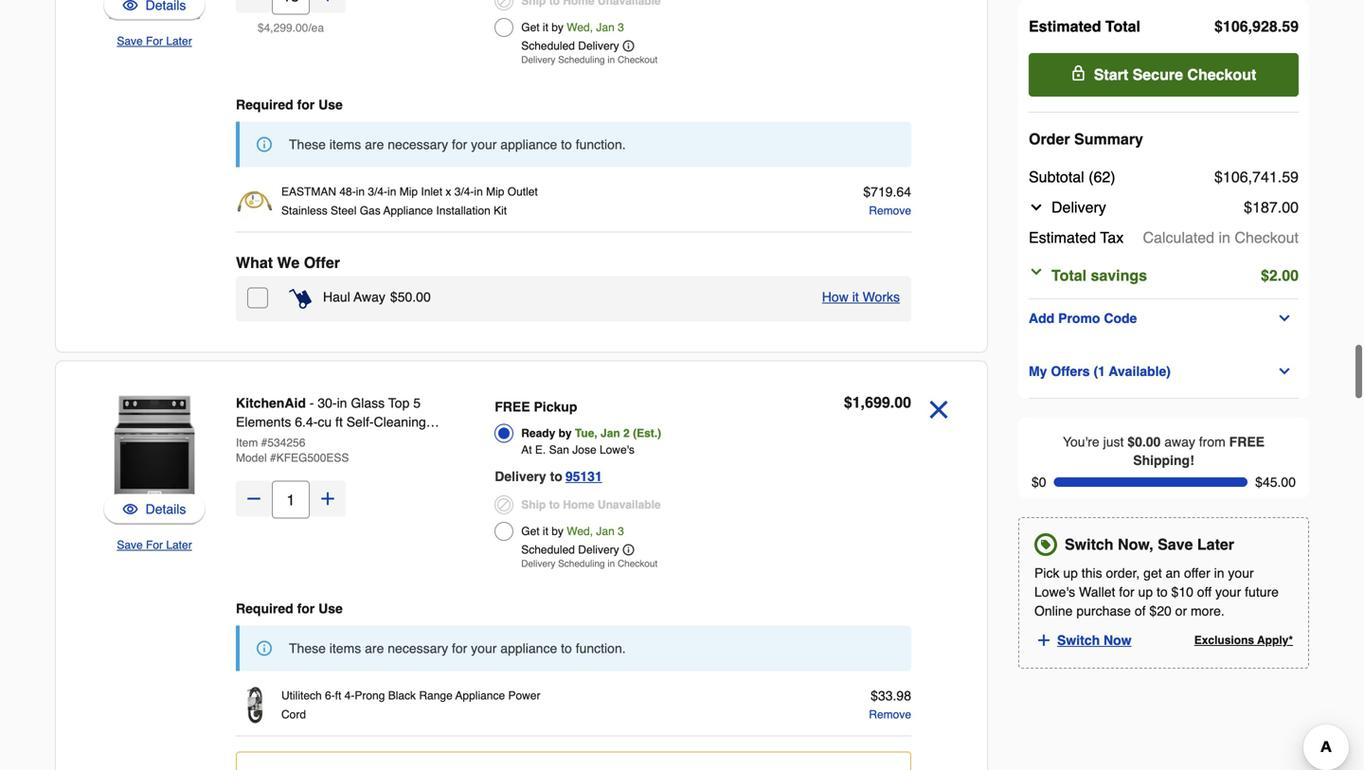 Task type: vqa. For each thing, say whether or not it's contained in the screenshot.
top scheduled
yes



Task type: locate. For each thing, give the bounding box(es) containing it.
wed,
[[567, 21, 593, 34], [567, 525, 593, 538]]

2 function. from the top
[[576, 641, 626, 656]]

secure image
[[1072, 65, 1087, 81]]

$ left remove item icon
[[844, 394, 853, 411]]

1 delivery scheduling in checkout from the top
[[522, 55, 658, 65]]

save for later down "smart capable 30-in 4 burners 4.1-cu ft self-cleaning convection oven freestanding smart gas range (stainless steel)" image
[[117, 35, 192, 48]]

$33.98
[[871, 689, 912, 704]]

required for use
[[236, 97, 343, 112], [236, 601, 343, 617]]

appliance left power
[[456, 690, 505, 703]]

these up eastman
[[289, 137, 326, 152]]

required for $33.98
[[236, 601, 294, 617]]

0 vertical spatial info image
[[257, 137, 272, 152]]

later up the offer
[[1198, 536, 1235, 554]]

estimated
[[1029, 18, 1102, 35], [1029, 229, 1097, 246]]

1 vertical spatial delivery scheduling in checkout
[[522, 559, 658, 570]]

by
[[552, 21, 564, 34], [559, 427, 572, 440], [552, 525, 564, 538]]

1 for from the top
[[146, 35, 163, 48]]

0 vertical spatial scheduling
[[558, 55, 605, 65]]

required for use for $719.64
[[236, 97, 343, 112]]

1 59 from the top
[[1283, 18, 1299, 35]]

remove button down the $719.64
[[869, 201, 912, 220]]

2 delivery scheduling in checkout from the top
[[522, 559, 658, 570]]

appliance down inlet
[[384, 204, 433, 218]]

2 are from the top
[[365, 641, 384, 656]]

2 down calculated in checkout
[[1270, 267, 1278, 284]]

plus image
[[318, 0, 337, 4], [318, 490, 337, 509], [1036, 632, 1053, 649]]

in inside 30-in glass top 5 elements 6.4-cu ft self-cleaning convection oven freestanding electric range (stainless steel)
[[337, 396, 347, 411]]

are up gas at the left top of page
[[365, 137, 384, 152]]

your up future
[[1229, 566, 1255, 581]]

1 appliance from the top
[[501, 137, 558, 152]]

utilitech
[[282, 690, 322, 703]]

switch now
[[1058, 633, 1132, 648]]

lowe's down ready by tue, jan 2 (est.)
[[600, 444, 635, 457]]

these items are necessary for your appliance to function. up the x
[[289, 137, 626, 152]]

smart capable 30-in 4 burners 4.1-cu ft self-cleaning convection oven freestanding smart gas range (stainless steel) image
[[86, 0, 223, 24]]

4-
[[345, 690, 355, 703]]

gas
[[360, 204, 381, 218]]

1 scheduled from the top
[[522, 39, 575, 53]]

save for later button down "smart capable 30-in 4 burners 4.1-cu ft self-cleaning convection oven freestanding smart gas range (stainless steel)" image
[[117, 32, 192, 51]]

chevron down image
[[1029, 264, 1045, 280], [1278, 311, 1293, 326], [1278, 364, 1293, 379]]

1 vertical spatial save for later
[[117, 539, 192, 552]]

1 vertical spatial these items are necessary for your appliance to function.
[[289, 641, 626, 656]]

free inside free shipping!
[[1230, 435, 1265, 450]]

0 vertical spatial switch
[[1065, 536, 1114, 554]]

for down "smart capable 30-in 4 burners 4.1-cu ft self-cleaning convection oven freestanding smart gas range (stainless steel)" image
[[146, 35, 163, 48]]

59 for $ 106,741 . 59
[[1283, 168, 1299, 186]]

.00 for $ 1,699 .00
[[891, 394, 912, 411]]

later for $33.98
[[166, 539, 192, 552]]

scheduled delivery
[[522, 39, 620, 53], [522, 544, 620, 557]]

1 function. from the top
[[576, 137, 626, 152]]

for for $33.98
[[146, 539, 163, 552]]

later for $719.64
[[166, 35, 192, 48]]

calculated in checkout
[[1144, 229, 1299, 246]]

1 get from the top
[[522, 21, 540, 34]]

0 vertical spatial appliance
[[501, 137, 558, 152]]

#534256
[[261, 436, 306, 450]]

1 estimated from the top
[[1029, 18, 1102, 35]]

to
[[561, 137, 572, 152], [550, 469, 563, 484], [549, 499, 560, 512], [1157, 585, 1168, 600], [561, 641, 572, 656]]

remove button for $719.64
[[869, 201, 912, 220]]

1 horizontal spatial 3/4-
[[455, 185, 474, 199]]

$ down 106,741
[[1245, 199, 1253, 216]]

.00 for $ 187 .00
[[1278, 199, 1299, 216]]

ready by tue, jan 2 (est.)
[[522, 427, 662, 440]]

details button
[[103, 494, 206, 525], [123, 500, 186, 519]]

you're just $ 0.00
[[1063, 435, 1161, 450]]

0 vertical spatial up
[[1064, 566, 1079, 581]]

$20
[[1150, 604, 1172, 619]]

0 vertical spatial remove button
[[869, 201, 912, 220]]

0 vertical spatial quickview image
[[123, 0, 138, 15]]

1 vertical spatial plus image
[[318, 490, 337, 509]]

2 left (est.)
[[624, 427, 630, 440]]

up left this
[[1064, 566, 1079, 581]]

0 horizontal spatial info image
[[257, 137, 272, 152]]

power
[[508, 690, 541, 703]]

chevron down image for my offers (1 available)
[[1278, 364, 1293, 379]]

for
[[297, 97, 315, 112], [452, 137, 468, 152], [1120, 585, 1135, 600], [297, 601, 315, 617], [452, 641, 468, 656]]

range inside the utilitech 6-ft 4-prong black range appliance power cord
[[419, 690, 453, 703]]

1 vertical spatial switch
[[1058, 633, 1101, 648]]

2 . from the top
[[1278, 168, 1283, 186]]

1 vertical spatial scheduled
[[522, 544, 575, 557]]

utilitech 6-ft 4-prong black range appliance power cord
[[282, 690, 541, 722]]

0 vertical spatial scheduled
[[522, 39, 575, 53]]

48-
[[340, 185, 356, 199]]

chevron down image inside my offers (1 available) link
[[1278, 364, 1293, 379]]

1 vertical spatial appliance
[[501, 641, 558, 656]]

for down order, on the right bottom of page
[[1120, 585, 1135, 600]]

steel)
[[388, 453, 423, 468]]

1 vertical spatial total
[[1052, 267, 1087, 284]]

home
[[563, 499, 595, 512]]

0 vertical spatial delivery scheduling in checkout
[[522, 55, 658, 65]]

for up installation in the top left of the page
[[452, 137, 468, 152]]

estimated tax
[[1029, 229, 1124, 246]]

1 vertical spatial scheduled delivery
[[522, 544, 620, 557]]

1 vertical spatial use
[[319, 601, 343, 617]]

range down #534256 on the left of the page
[[283, 453, 322, 468]]

later down "smart capable 30-in 4 burners 4.1-cu ft self-cleaning convection oven freestanding smart gas range (stainless steel)" image
[[166, 35, 192, 48]]

$ up start secure checkout
[[1215, 18, 1224, 35]]

start secure checkout button
[[1029, 53, 1299, 97]]

mip left inlet
[[400, 185, 418, 199]]

3/4- right the x
[[455, 185, 474, 199]]

at e. san jose lowe's
[[522, 444, 635, 457]]

0 horizontal spatial free
[[495, 400, 530, 415]]

appliance
[[501, 137, 558, 152], [501, 641, 558, 656]]

0 vertical spatial save for later button
[[117, 32, 192, 51]]

use down /ea
[[319, 97, 343, 112]]

it inside button
[[853, 290, 859, 305]]

kit
[[494, 204, 507, 218]]

2 required for use from the top
[[236, 601, 343, 617]]

1 vertical spatial get
[[522, 525, 540, 538]]

1 vertical spatial items
[[330, 641, 361, 656]]

for down /ea
[[297, 97, 315, 112]]

plus image inside switch now button
[[1036, 632, 1053, 649]]

these up utilitech
[[289, 641, 326, 656]]

info image
[[623, 40, 635, 52], [257, 641, 272, 656]]

0 vertical spatial lowe's
[[600, 444, 635, 457]]

items
[[330, 137, 361, 152], [330, 641, 361, 656]]

1 use from the top
[[319, 97, 343, 112]]

2 for from the top
[[146, 539, 163, 552]]

these items are necessary for your appliance to function. up black
[[289, 641, 626, 656]]

1 vertical spatial necessary
[[388, 641, 448, 656]]

jan for the top info icon
[[597, 21, 615, 34]]

for down the details
[[146, 539, 163, 552]]

0 vertical spatial save for later
[[117, 35, 192, 48]]

2 save for later from the top
[[117, 539, 192, 552]]

more.
[[1191, 604, 1225, 619]]

offer
[[304, 254, 340, 272]]

option group
[[495, 394, 758, 575]]

0 vertical spatial items
[[330, 137, 361, 152]]

use up 6-
[[319, 601, 343, 617]]

function. for $719.64
[[576, 137, 626, 152]]

switch down online at the bottom of the page
[[1058, 633, 1101, 648]]

info image down unavailable
[[623, 545, 635, 556]]

1 vertical spatial appliance
[[456, 690, 505, 703]]

0 vertical spatial function.
[[576, 137, 626, 152]]

appliance inside the utilitech 6-ft 4-prong black range appliance power cord
[[456, 690, 505, 703]]

1 vertical spatial 59
[[1283, 168, 1299, 186]]

1 horizontal spatial range
[[419, 690, 453, 703]]

works
[[863, 290, 900, 305]]

total up start
[[1106, 18, 1141, 35]]

0 vertical spatial jan
[[597, 21, 615, 34]]

0 horizontal spatial total
[[1052, 267, 1087, 284]]

remove for $33.98
[[869, 709, 912, 722]]

1 horizontal spatial appliance
[[456, 690, 505, 703]]

later down the details
[[166, 539, 192, 552]]

2 required from the top
[[236, 601, 294, 617]]

quickview image
[[123, 0, 138, 15], [123, 500, 138, 519]]

get
[[1144, 566, 1163, 581]]

installation
[[436, 204, 491, 218]]

info image
[[257, 137, 272, 152], [623, 545, 635, 556]]

1 horizontal spatial free
[[1230, 435, 1265, 450]]

1 vertical spatial function.
[[576, 641, 626, 656]]

remove button
[[869, 201, 912, 220], [869, 706, 912, 725]]

0 vertical spatial estimated
[[1029, 18, 1102, 35]]

0 vertical spatial block image
[[495, 0, 514, 10]]

$ 2 .00
[[1262, 267, 1299, 284]]

0 vertical spatial necessary
[[388, 137, 448, 152]]

1 get it by wed, jan 3 from the top
[[522, 21, 624, 34]]

lowe's up online at the bottom of the page
[[1035, 585, 1076, 600]]

save for $33.98
[[117, 539, 143, 552]]

2 remove from the top
[[869, 709, 912, 722]]

subtotal (62)
[[1029, 168, 1116, 186]]

ft left 4-
[[335, 690, 342, 703]]

1 horizontal spatial info image
[[623, 40, 635, 52]]

remove item image
[[923, 394, 955, 426]]

2 necessary from the top
[[388, 641, 448, 656]]

0 horizontal spatial info image
[[257, 641, 272, 656]]

0 vertical spatial 2
[[1270, 267, 1278, 284]]

plus image down online at the bottom of the page
[[1036, 632, 1053, 649]]

save for later button for $33.98
[[117, 536, 192, 555]]

required
[[236, 97, 294, 112], [236, 601, 294, 617]]

1 block image from the top
[[495, 0, 514, 10]]

0 vertical spatial required
[[236, 97, 294, 112]]

1 vertical spatial range
[[419, 690, 453, 703]]

save for later down the details
[[117, 539, 192, 552]]

2 appliance from the top
[[501, 641, 558, 656]]

0 vertical spatial ft
[[336, 415, 343, 430]]

free inside option group
[[495, 400, 530, 415]]

1 . from the top
[[1278, 18, 1283, 35]]

2 items from the top
[[330, 641, 361, 656]]

0 vertical spatial 3
[[618, 21, 624, 34]]

appliance up outlet
[[501, 137, 558, 152]]

$
[[1215, 18, 1224, 35], [258, 21, 264, 35], [1215, 168, 1224, 186], [1245, 199, 1253, 216], [1262, 267, 1270, 284], [390, 290, 398, 305], [844, 394, 853, 411], [1128, 435, 1136, 450]]

these items are necessary for your appliance to function. for $719.64
[[289, 137, 626, 152]]

freestanding
[[341, 434, 419, 449]]

chevron down image inside add promo code link
[[1278, 311, 1293, 326]]

jan for info image within option group
[[597, 525, 615, 538]]

plus image right stepper number input field with increment and decrement buttons number field
[[318, 490, 337, 509]]

in inside option group
[[608, 559, 615, 570]]

1 vertical spatial estimated
[[1029, 229, 1097, 246]]

required up utilitech
[[236, 601, 294, 617]]

0 vertical spatial .
[[1278, 18, 1283, 35]]

from
[[1200, 435, 1226, 450]]

save up an
[[1158, 536, 1194, 554]]

0 vertical spatial free
[[495, 400, 530, 415]]

1 are from the top
[[365, 137, 384, 152]]

0 horizontal spatial lowe's
[[600, 444, 635, 457]]

5
[[413, 396, 421, 411]]

up
[[1064, 566, 1079, 581], [1139, 585, 1154, 600]]

1 necessary from the top
[[388, 137, 448, 152]]

my
[[1029, 364, 1048, 379]]

1 vertical spatial for
[[146, 539, 163, 552]]

plus image up /ea
[[318, 0, 337, 4]]

info image inside option group
[[623, 545, 635, 556]]

jose
[[573, 444, 597, 457]]

option group containing free pickup
[[495, 394, 758, 575]]

for up the utilitech 6-ft 4-prong black range appliance power cord
[[452, 641, 468, 656]]

1 horizontal spatial lowe's
[[1035, 585, 1076, 600]]

$ for $ 106,741 . 59
[[1215, 168, 1224, 186]]

1 vertical spatial block image
[[495, 496, 514, 515]]

remove button down $33.98
[[869, 706, 912, 725]]

appliance inside eastman 48-in 3/4-in mip inlet x 3/4-in mip outlet stainless steel gas appliance installation kit
[[384, 204, 433, 218]]

appliance
[[384, 204, 433, 218], [456, 690, 505, 703]]

2 use from the top
[[319, 601, 343, 617]]

remove down $33.98
[[869, 709, 912, 722]]

switch up this
[[1065, 536, 1114, 554]]

59 up the $ 187 .00
[[1283, 168, 1299, 186]]

0 horizontal spatial 3/4-
[[368, 185, 388, 199]]

1 3 from the top
[[618, 21, 624, 34]]

switch for switch now, save later
[[1065, 536, 1114, 554]]

1 vertical spatial free
[[1230, 435, 1265, 450]]

1 horizontal spatial total
[[1106, 18, 1141, 35]]

48-in 3/4-in mip inlet x 3/4-in mip outlet stainless steel gas appliance installation kit image
[[236, 182, 274, 220]]

items up 48-
[[330, 137, 361, 152]]

0 vertical spatial wed,
[[567, 21, 593, 34]]

add promo code link
[[1029, 307, 1299, 330]]

of
[[1135, 604, 1146, 619]]

1 vertical spatial remove
[[869, 709, 912, 722]]

save down 30-in glass top 5 elements 6.4-cu ft self-cleaning convection oven freestanding electric range (stainless steel) image
[[117, 539, 143, 552]]

1 remove from the top
[[869, 204, 912, 218]]

block image
[[495, 0, 514, 10], [495, 496, 514, 515]]

remove button for $33.98
[[869, 706, 912, 725]]

how it works button
[[823, 288, 900, 307]]

1 save for later button from the top
[[117, 32, 192, 51]]

necessary for $719.64
[[388, 137, 448, 152]]

range right black
[[419, 690, 453, 703]]

scheduling
[[558, 55, 605, 65], [558, 559, 605, 570]]

necessary up black
[[388, 641, 448, 656]]

3/4- up gas at the left top of page
[[368, 185, 388, 199]]

required for use up utilitech
[[236, 601, 343, 617]]

appliance up power
[[501, 641, 558, 656]]

.00
[[293, 21, 308, 35], [1278, 199, 1299, 216], [1278, 267, 1299, 284], [413, 290, 431, 305], [891, 394, 912, 411]]

$ down calculated in checkout
[[1262, 267, 1270, 284]]

$ for $ 1,699 .00
[[844, 394, 853, 411]]

are up prong
[[365, 641, 384, 656]]

$ up calculated in checkout
[[1215, 168, 1224, 186]]

free right from at the right
[[1230, 435, 1265, 450]]

ft right cu
[[336, 415, 343, 430]]

0 vertical spatial are
[[365, 137, 384, 152]]

switch now, save later
[[1065, 536, 1235, 554]]

1 horizontal spatial mip
[[486, 185, 505, 199]]

1 vertical spatial get it by wed, jan 3
[[522, 525, 624, 538]]

1 save for later from the top
[[117, 35, 192, 48]]

info image up "48-in 3/4-in mip inlet x 3/4-in mip outlet stainless steel gas appliance installation kit" image
[[257, 137, 272, 152]]

0 vertical spatial info image
[[623, 40, 635, 52]]

2 save for later button from the top
[[117, 536, 192, 555]]

1 vertical spatial .
[[1278, 168, 1283, 186]]

remove down the $719.64
[[869, 204, 912, 218]]

$ right away at the left
[[390, 290, 398, 305]]

0 horizontal spatial range
[[283, 453, 322, 468]]

0 vertical spatial remove
[[869, 204, 912, 218]]

1 vertical spatial these
[[289, 641, 326, 656]]

estimated up secure 'image'
[[1029, 18, 1102, 35]]

away
[[1165, 435, 1196, 450]]

these
[[289, 137, 326, 152], [289, 641, 326, 656]]

$719.64
[[864, 184, 912, 200]]

save for $719.64
[[117, 35, 143, 48]]

use
[[319, 97, 343, 112], [319, 601, 343, 617]]

.00 for $ 4,299 .00 /ea
[[293, 21, 308, 35]]

free up ready
[[495, 400, 530, 415]]

for inside 'pick up this order, get an offer in your lowe's wallet for up to $10 off your future online purchase of $20 or more.'
[[1120, 585, 1135, 600]]

save down "smart capable 30-in 4 burners 4.1-cu ft self-cleaning convection oven freestanding smart gas range (stainless steel)" image
[[117, 35, 143, 48]]

2 remove button from the top
[[869, 706, 912, 725]]

save
[[117, 35, 143, 48], [1158, 536, 1194, 554], [117, 539, 143, 552]]

pick up this order, get an offer in your lowe's wallet for up to $10 off your future online purchase of $20 or more.
[[1035, 566, 1280, 619]]

2 these from the top
[[289, 641, 326, 656]]

total down estimated tax
[[1052, 267, 1087, 284]]

0 vertical spatial get it by wed, jan 3
[[522, 21, 624, 34]]

1 scheduled delivery from the top
[[522, 39, 620, 53]]

0 vertical spatial get
[[522, 21, 540, 34]]

mip up kit
[[486, 185, 505, 199]]

required down 4,299 at the top of the page
[[236, 97, 294, 112]]

x
[[446, 185, 452, 199]]

1 items from the top
[[330, 137, 361, 152]]

1 vertical spatial required
[[236, 601, 294, 617]]

remove inside $719.64 remove
[[869, 204, 912, 218]]

0 horizontal spatial appliance
[[384, 204, 433, 218]]

free for free pickup
[[495, 400, 530, 415]]

0 vertical spatial range
[[283, 453, 322, 468]]

59 right 106,928
[[1283, 18, 1299, 35]]

0 horizontal spatial mip
[[400, 185, 418, 199]]

save for later button down the details
[[117, 536, 192, 555]]

$ 4,299 .00 /ea
[[258, 21, 324, 35]]

wallet
[[1080, 585, 1116, 600]]

items up 4-
[[330, 641, 361, 656]]

up up of
[[1139, 585, 1154, 600]]

delivery scheduling in checkout
[[522, 55, 658, 65], [522, 559, 658, 570]]

1 required for use from the top
[[236, 97, 343, 112]]

1 horizontal spatial 2
[[1270, 267, 1278, 284]]

0 vertical spatial these
[[289, 137, 326, 152]]

0 vertical spatial scheduled delivery
[[522, 39, 620, 53]]

1 vertical spatial ft
[[335, 690, 342, 703]]

1 vertical spatial up
[[1139, 585, 1154, 600]]

lowe's
[[600, 444, 635, 457], [1035, 585, 1076, 600]]

2 estimated from the top
[[1029, 229, 1097, 246]]

2 59 from the top
[[1283, 168, 1299, 186]]

free
[[495, 400, 530, 415], [1230, 435, 1265, 450]]

$ 1,699 .00
[[844, 394, 912, 411]]

just
[[1104, 435, 1125, 450]]

1 horizontal spatial up
[[1139, 585, 1154, 600]]

1 required from the top
[[236, 97, 294, 112]]

jan
[[597, 21, 615, 34], [601, 427, 621, 440], [597, 525, 615, 538]]

kitchenaid -
[[236, 396, 318, 411]]

1 vertical spatial are
[[365, 641, 384, 656]]

delivery scheduling in checkout for the top info icon
[[522, 55, 658, 65]]

2 scheduled from the top
[[522, 544, 575, 557]]

2 wed, from the top
[[567, 525, 593, 538]]

for for $719.64
[[146, 35, 163, 48]]

106,928
[[1224, 18, 1278, 35]]

necessary up inlet
[[388, 137, 448, 152]]

$ left /ea
[[258, 21, 264, 35]]

your up kit
[[471, 137, 497, 152]]

1 vertical spatial save for later button
[[117, 536, 192, 555]]

2 scheduling from the top
[[558, 559, 605, 570]]

estimated down chevron down icon
[[1029, 229, 1097, 246]]

black
[[388, 690, 416, 703]]

2 these items are necessary for your appliance to function. from the top
[[289, 641, 626, 656]]

59 for $ 106,928 . 59
[[1283, 18, 1299, 35]]

2 vertical spatial jan
[[597, 525, 615, 538]]

1 these items are necessary for your appliance to function. from the top
[[289, 137, 626, 152]]

/ea
[[308, 21, 324, 35]]

1 vertical spatial 3
[[618, 525, 624, 538]]

kitchenaid
[[236, 396, 306, 411]]

delivery scheduling in checkout inside option group
[[522, 559, 658, 570]]

1 vertical spatial jan
[[601, 427, 621, 440]]

1 vertical spatial info image
[[623, 545, 635, 556]]

0 vertical spatial for
[[146, 35, 163, 48]]

0 vertical spatial required for use
[[236, 97, 343, 112]]

switch inside button
[[1058, 633, 1101, 648]]

1 these from the top
[[289, 137, 326, 152]]

1 remove button from the top
[[869, 201, 912, 220]]

1 vertical spatial it
[[853, 290, 859, 305]]

cord
[[282, 709, 306, 722]]

0 vertical spatial these items are necessary for your appliance to function.
[[289, 137, 626, 152]]

checkout inside start secure checkout button
[[1188, 66, 1257, 83]]

required for use down the $ 4,299 .00 /ea at the top of the page
[[236, 97, 343, 112]]

0 vertical spatial total
[[1106, 18, 1141, 35]]

an
[[1166, 566, 1181, 581]]

2 block image from the top
[[495, 496, 514, 515]]

1 vertical spatial wed,
[[567, 525, 593, 538]]



Task type: describe. For each thing, give the bounding box(es) containing it.
2 quickview image from the top
[[123, 500, 138, 519]]

2 3 from the top
[[618, 525, 624, 538]]

electric
[[236, 453, 280, 468]]

eastman 48-in 3/4-in mip inlet x 3/4-in mip outlet stainless steel gas appliance installation kit
[[282, 185, 538, 218]]

$ for $ 106,928 . 59
[[1215, 18, 1224, 35]]

apply*
[[1258, 634, 1294, 648]]

delivery to 95131
[[495, 469, 603, 484]]

cu
[[318, 415, 332, 430]]

elements
[[236, 415, 291, 430]]

your up the utilitech 6-ft 4-prong black range appliance power cord
[[471, 641, 497, 656]]

save for later for $719.64
[[117, 35, 192, 48]]

model
[[236, 452, 267, 465]]

chevron down image
[[1029, 200, 1045, 215]]

0.00
[[1136, 435, 1161, 450]]

haul away $ 50 .00
[[323, 290, 431, 305]]

shipping!
[[1134, 453, 1195, 468]]

start secure checkout
[[1094, 66, 1257, 83]]

remove for $719.64
[[869, 204, 912, 218]]

save for later for $33.98
[[117, 539, 192, 552]]

savings
[[1091, 267, 1148, 284]]

are for $719.64
[[365, 137, 384, 152]]

these for $719.64
[[289, 137, 326, 152]]

(est.)
[[633, 427, 662, 440]]

haul
[[323, 290, 351, 305]]

this
[[1082, 566, 1103, 581]]

.00 for $ 2 .00
[[1278, 267, 1299, 284]]

estimated for estimated tax
[[1029, 229, 1097, 246]]

switch now button
[[1035, 629, 1149, 653]]

my offers (1 available) link
[[1029, 360, 1299, 383]]

ship
[[522, 499, 546, 512]]

calculated
[[1144, 229, 1215, 246]]

add
[[1029, 311, 1055, 326]]

san
[[549, 444, 570, 457]]

2 get it by wed, jan 3 from the top
[[522, 525, 624, 538]]

offers
[[1051, 364, 1091, 379]]

haul away filled image
[[289, 288, 312, 310]]

4,299
[[264, 21, 293, 35]]

. for 106,741
[[1278, 168, 1283, 186]]

30-in glass top 5 elements 6.4-cu ft self-cleaning convection oven freestanding electric range (stainless steel)
[[236, 396, 426, 468]]

95131
[[566, 469, 603, 484]]

order
[[1029, 130, 1071, 148]]

$719.64 remove
[[864, 184, 912, 218]]

0 horizontal spatial up
[[1064, 566, 1079, 581]]

1 wed, from the top
[[567, 21, 593, 34]]

block image inside option group
[[495, 496, 514, 515]]

delivery scheduling in checkout for info image within option group
[[522, 559, 658, 570]]

your right off
[[1216, 585, 1242, 600]]

range inside 30-in glass top 5 elements 6.4-cu ft self-cleaning convection oven freestanding electric range (stainless steel)
[[283, 453, 322, 468]]

items for $719.64
[[330, 137, 361, 152]]

or
[[1176, 604, 1188, 619]]

6.4-
[[295, 415, 318, 430]]

code
[[1105, 311, 1138, 326]]

0 vertical spatial chevron down image
[[1029, 264, 1045, 280]]

summary
[[1075, 130, 1144, 148]]

what we offer
[[236, 254, 340, 272]]

item
[[236, 436, 258, 450]]

-
[[310, 396, 314, 411]]

$ 106,928 . 59
[[1215, 18, 1299, 35]]

these for $33.98
[[289, 641, 326, 656]]

lowe's inside 'pick up this order, get an offer in your lowe's wallet for up to $10 off your future online purchase of $20 or more.'
[[1035, 585, 1076, 600]]

oven
[[306, 434, 338, 449]]

free shipping!
[[1134, 435, 1265, 468]]

for up utilitech
[[297, 601, 315, 617]]

free pickup
[[495, 400, 578, 415]]

pickup
[[534, 400, 578, 415]]

(1
[[1094, 364, 1106, 379]]

now,
[[1118, 536, 1154, 554]]

$33.98 remove
[[869, 689, 912, 722]]

to inside 'pick up this order, get an offer in your lowe's wallet for up to $10 off your future online purchase of $20 or more.'
[[1157, 585, 1168, 600]]

0 vertical spatial plus image
[[318, 0, 337, 4]]

$ right just in the right bottom of the page
[[1128, 435, 1136, 450]]

glass
[[351, 396, 385, 411]]

unavailable
[[598, 499, 661, 512]]

ft inside the utilitech 6-ft 4-prong black range appliance power cord
[[335, 690, 342, 703]]

promo
[[1059, 311, 1101, 326]]

cleaning
[[374, 415, 426, 430]]

order summary
[[1029, 130, 1144, 148]]

free for free shipping!
[[1230, 435, 1265, 450]]

Stepper number input field with increment and decrement buttons number field
[[272, 481, 310, 519]]

1 mip from the left
[[400, 185, 418, 199]]

$ 187 .00
[[1245, 199, 1299, 216]]

purchase
[[1077, 604, 1132, 619]]

required for use for $33.98
[[236, 601, 343, 617]]

use for $719.64
[[319, 97, 343, 112]]

$0
[[1032, 475, 1047, 490]]

$ for $ 2 .00
[[1262, 267, 1270, 284]]

$45.00
[[1256, 475, 1297, 490]]

minus image
[[245, 490, 263, 509]]

outlet
[[508, 185, 538, 199]]

95131 button
[[566, 465, 603, 488]]

0 vertical spatial by
[[552, 21, 564, 34]]

$ for $ 187 .00
[[1245, 199, 1253, 216]]

(62)
[[1089, 168, 1116, 186]]

online
[[1035, 604, 1073, 619]]

6-
[[325, 690, 335, 703]]

add promo code
[[1029, 311, 1138, 326]]

2 get from the top
[[522, 525, 540, 538]]

away from
[[1165, 435, 1226, 450]]

start
[[1094, 66, 1129, 83]]

exclusions
[[1195, 634, 1255, 648]]

1 vertical spatial 2
[[624, 427, 630, 440]]

chevron down image for add promo code
[[1278, 311, 1293, 326]]

future
[[1246, 585, 1280, 600]]

2 vertical spatial it
[[543, 525, 549, 538]]

estimated for estimated total
[[1029, 18, 1102, 35]]

details
[[146, 502, 186, 517]]

are for $33.98
[[365, 641, 384, 656]]

6-ft 4-prong black range appliance power cord image
[[236, 687, 274, 725]]

1 vertical spatial by
[[559, 427, 572, 440]]

these items are necessary for your appliance to function. for $33.98
[[289, 641, 626, 656]]

required for $719.64
[[236, 97, 294, 112]]

secure
[[1133, 66, 1184, 83]]

estimated total
[[1029, 18, 1141, 35]]

ft inside 30-in glass top 5 elements 6.4-cu ft self-cleaning convection oven freestanding electric range (stainless steel)
[[336, 415, 343, 430]]

appliance for $719.64
[[501, 137, 558, 152]]

0 vertical spatial it
[[543, 21, 549, 34]]

in inside 'pick up this order, get an offer in your lowe's wallet for up to $10 off your future online purchase of $20 or more.'
[[1215, 566, 1225, 581]]

tag filled image
[[1038, 537, 1055, 554]]

self-
[[347, 415, 374, 430]]

top
[[389, 396, 410, 411]]

inlet
[[421, 185, 443, 199]]

1 3/4- from the left
[[368, 185, 388, 199]]

2 mip from the left
[[486, 185, 505, 199]]

switch for switch now
[[1058, 633, 1101, 648]]

how
[[823, 290, 849, 305]]

1 vertical spatial info image
[[257, 641, 272, 656]]

function. for $33.98
[[576, 641, 626, 656]]

1 quickview image from the top
[[123, 0, 138, 15]]

save for later button for $719.64
[[117, 32, 192, 51]]

$ for $ 4,299 .00 /ea
[[258, 21, 264, 35]]

2 3/4- from the left
[[455, 185, 474, 199]]

steel
[[331, 204, 357, 218]]

my offers (1 available)
[[1029, 364, 1171, 379]]

items for $33.98
[[330, 641, 361, 656]]

1 scheduling from the top
[[558, 55, 605, 65]]

appliance for $33.98
[[501, 641, 558, 656]]

eastman
[[282, 185, 336, 199]]

item #534256 model #kfeg500ess
[[236, 436, 349, 465]]

you're
[[1063, 435, 1100, 450]]

1,699
[[853, 394, 891, 411]]

2 scheduled delivery from the top
[[522, 544, 620, 557]]

#kfeg500ess
[[270, 452, 349, 465]]

. for 106,928
[[1278, 18, 1283, 35]]

2 vertical spatial by
[[552, 525, 564, 538]]

30-in glass top 5 elements 6.4-cu ft self-cleaning convection oven freestanding electric range (stainless steel) image
[[86, 392, 223, 528]]

how it works
[[823, 290, 900, 305]]

offer
[[1185, 566, 1211, 581]]

total savings
[[1052, 267, 1148, 284]]

necessary for $33.98
[[388, 641, 448, 656]]

use for $33.98
[[319, 601, 343, 617]]



